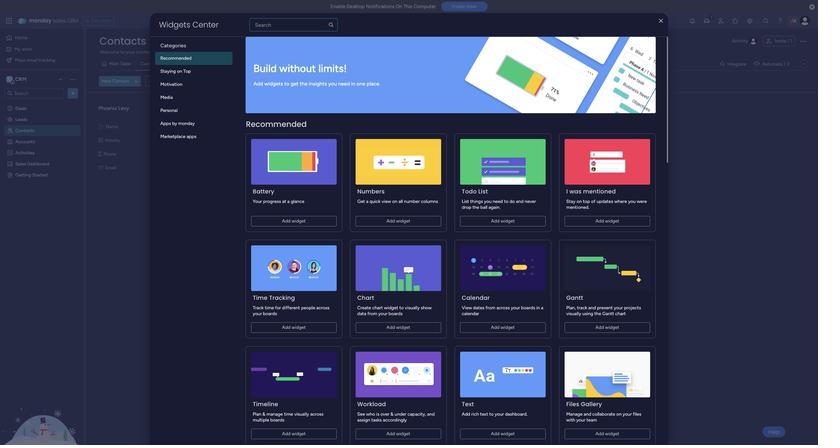 Task type: vqa. For each thing, say whether or not it's contained in the screenshot.


Task type: locate. For each thing, give the bounding box(es) containing it.
widget inside chart create chart widget to visually show data from your boards
[[384, 306, 399, 311]]

visually inside gantt plan, track and present your projects visually using the gantt chart
[[567, 311, 582, 317]]

dapulse integrations image
[[720, 62, 725, 67]]

from right dates
[[486, 306, 496, 311]]

christina overa image
[[800, 16, 811, 26]]

to inside todo list list things you need to do and never drop the ball again.
[[504, 199, 509, 205]]

1 horizontal spatial in
[[537, 306, 540, 311]]

home
[[15, 35, 28, 41]]

a inside numbers get a quick view on all number columns
[[366, 199, 369, 205]]

0 vertical spatial contacts
[[99, 34, 146, 48]]

priority for medium
[[348, 138, 362, 143]]

your inside text add rich text to your dashboard.
[[495, 412, 504, 418]]

option
[[0, 102, 83, 104]]

your
[[253, 199, 262, 205]]

0 vertical spatial time
[[265, 306, 274, 311]]

see plans
[[91, 18, 111, 24]]

priority for high
[[105, 138, 120, 143]]

1 horizontal spatial time
[[284, 412, 293, 418]]

0 vertical spatial in
[[351, 81, 356, 87]]

add
[[158, 78, 166, 84], [254, 81, 263, 87], [282, 219, 291, 224], [387, 219, 395, 224], [491, 219, 500, 224], [596, 219, 604, 224], [282, 325, 291, 331], [387, 325, 395, 331], [491, 325, 500, 331], [596, 325, 604, 331], [462, 412, 471, 418], [282, 432, 291, 437], [387, 432, 395, 437], [491, 432, 500, 437], [596, 432, 604, 437]]

to inside text add rich text to your dashboard.
[[490, 412, 494, 418]]

a
[[288, 199, 290, 205], [366, 199, 369, 205], [541, 306, 544, 311]]

add down again. on the top right of page
[[491, 219, 500, 224]]

0 horizontal spatial list
[[462, 199, 469, 205]]

+1
[[292, 152, 296, 157], [413, 152, 417, 157]]

build without limits!
[[254, 62, 347, 75]]

enable desktop notifications on this computer
[[331, 4, 436, 9]]

across inside time tracking track time for different people across your boards
[[317, 306, 330, 311]]

a inside the "battery your progress at a glance"
[[288, 199, 290, 205]]

1 horizontal spatial from
[[486, 306, 496, 311]]

with
[[567, 418, 576, 424]]

1 vertical spatial contacts
[[15, 128, 34, 133]]

gantt down present
[[603, 311, 615, 317]]

0 horizontal spatial high
[[173, 138, 183, 143]]

add to favorites image
[[162, 38, 169, 44]]

v2 status outline image up v2 mobile phone image
[[341, 138, 345, 143]]

leilani@email.com link
[[401, 166, 440, 171]]

0 vertical spatial manage
[[218, 49, 235, 55]]

widget right the create
[[384, 306, 399, 311]]

from down the create
[[368, 311, 378, 317]]

on
[[177, 69, 182, 74], [393, 199, 398, 205], [577, 199, 582, 205], [617, 412, 622, 418]]

0 horizontal spatial crm
[[15, 76, 27, 82]]

add inside text add rich text to your dashboard.
[[462, 412, 471, 418]]

add widget button for who
[[356, 429, 442, 440]]

add for timeline
[[282, 432, 291, 437]]

manage inside the timeline plan & manage time visually across multiple boards
[[267, 412, 283, 418]]

cards
[[141, 61, 153, 67]]

0 vertical spatial gantt
[[567, 294, 584, 302]]

tracking
[[39, 57, 55, 63]]

a right get
[[366, 199, 369, 205]]

v2 status outline image down dapulse text column icon
[[98, 138, 103, 143]]

1 horizontal spatial recommended
[[246, 119, 307, 130]]

1 horizontal spatial the
[[473, 205, 480, 210]]

1 horizontal spatial monday
[[178, 121, 195, 126]]

list box
[[0, 101, 83, 269]]

notifications image
[[690, 18, 696, 24]]

widget down the timeline plan & manage time visually across multiple boards
[[292, 432, 306, 437]]

all inside 'button'
[[236, 49, 240, 55]]

2 v2 status outline image from the left
[[341, 138, 345, 143]]

1 vertical spatial gantt
[[603, 311, 615, 317]]

widget for numbers
[[396, 219, 411, 224]]

1 horizontal spatial high
[[294, 138, 304, 143]]

/ left 1
[[788, 38, 790, 44]]

add down 'team'
[[596, 432, 604, 437]]

1 vertical spatial the
[[473, 205, 480, 210]]

1 horizontal spatial /
[[788, 38, 790, 44]]

add widget button down different
[[251, 323, 337, 333]]

the down present
[[595, 311, 602, 317]]

add widget button down collaborate
[[565, 429, 651, 440]]

0 vertical spatial chart
[[373, 306, 383, 311]]

media
[[160, 95, 173, 100]]

email
[[105, 165, 116, 171], [348, 165, 359, 171]]

phoenix levy
[[98, 105, 129, 111]]

1 horizontal spatial phone
[[346, 151, 359, 157]]

add left rich
[[462, 412, 471, 418]]

add down chart create chart widget to visually show data from your boards
[[387, 325, 395, 331]]

the inside gantt plan, track and present your projects visually using the gantt chart
[[595, 311, 602, 317]]

1 horizontal spatial enable
[[452, 4, 466, 9]]

1 horizontal spatial visually
[[405, 306, 420, 311]]

on right view in the top of the page
[[393, 199, 398, 205]]

a left plan,
[[541, 306, 544, 311]]

add widget down calendar view dates from across your boards in a calendar
[[491, 325, 515, 331]]

widget down present
[[606, 325, 620, 331]]

0 vertical spatial /
[[788, 38, 790, 44]]

and right capacity,
[[428, 412, 435, 418]]

and inside todo list list things you need to do and never drop the ball again.
[[516, 199, 524, 205]]

1 vertical spatial in
[[537, 306, 540, 311]]

1 horizontal spatial +1
[[413, 152, 417, 157]]

1 v2 status outline image from the left
[[98, 138, 103, 143]]

0 vertical spatial from
[[486, 306, 496, 311]]

you left can
[[181, 49, 188, 55]]

0 vertical spatial visually
[[405, 306, 420, 311]]

of inside i was mentioned stay on top of updates where you were mentioned.
[[592, 199, 596, 205]]

add down different
[[282, 325, 291, 331]]

2 phone from the left
[[346, 151, 359, 157]]

v2 email column image
[[98, 165, 103, 171]]

widget for text
[[501, 432, 515, 437]]

312
[[418, 152, 425, 157]]

visually for timeline
[[294, 412, 309, 418]]

workspace image
[[6, 76, 13, 83]]

1 horizontal spatial manage
[[267, 412, 283, 418]]

1 horizontal spatial see
[[358, 412, 365, 418]]

0 vertical spatial list
[[479, 188, 488, 196]]

add widget button down calendar view dates from across your boards in a calendar
[[461, 323, 546, 333]]

add widget button for list
[[461, 216, 546, 227]]

1 vertical spatial manage
[[267, 412, 283, 418]]

widget down collaborate
[[606, 432, 620, 437]]

from inside chart create chart widget to visually show data from your boards
[[368, 311, 378, 317]]

add widget down dashboard.
[[491, 432, 515, 437]]

add widget button down again. on the top right of page
[[461, 216, 546, 227]]

widget down staying on top
[[167, 78, 181, 84]]

1 vertical spatial monday
[[178, 121, 195, 126]]

1 horizontal spatial a
[[366, 199, 369, 205]]

add widget button down updates
[[565, 216, 651, 227]]

add down present
[[596, 325, 604, 331]]

enable left desktop
[[331, 4, 346, 9]]

who
[[366, 412, 375, 418]]

categories list box
[[155, 37, 238, 143]]

across inside the timeline plan & manage time visually across multiple boards
[[310, 412, 324, 418]]

build without limits! dialog
[[150, 13, 669, 446]]

i was mentioned stay on top of updates where you were mentioned.
[[567, 188, 647, 210]]

to left do
[[504, 199, 509, 205]]

add widget button down accordingly
[[356, 429, 442, 440]]

dapulse close image
[[810, 4, 815, 10]]

add widget down staying
[[158, 78, 181, 84]]

1 horizontal spatial &
[[391, 412, 394, 418]]

to left show
[[400, 306, 404, 311]]

crm inside workspace selection element
[[15, 76, 27, 82]]

& up accordingly
[[391, 412, 394, 418]]

list box containing deals
[[0, 101, 83, 269]]

0 horizontal spatial contacts
[[15, 128, 34, 133]]

1 horizontal spatial priority
[[348, 138, 362, 143]]

madison@email.com
[[280, 166, 320, 171]]

enable left now!
[[452, 4, 466, 9]]

show board description image
[[151, 38, 159, 44]]

lottie animation image
[[0, 380, 83, 446]]

contact
[[112, 79, 129, 84]]

add widget down again. on the top right of page
[[491, 219, 515, 224]]

list up things
[[479, 188, 488, 196]]

and up using
[[589, 306, 596, 311]]

add down text add rich text to your dashboard.
[[491, 432, 500, 437]]

search image
[[328, 22, 334, 28]]

/ for 1
[[788, 38, 790, 44]]

boards
[[522, 306, 536, 311], [263, 311, 277, 317], [389, 311, 403, 317], [271, 418, 285, 424]]

one
[[357, 81, 366, 87]]

you inside todo list list things you need to do and never drop the ball again.
[[484, 199, 492, 205]]

add widget button for &
[[251, 429, 337, 440]]

you left were
[[629, 199, 636, 205]]

gantt
[[567, 294, 584, 302], [603, 311, 615, 317]]

0 horizontal spatial phone
[[103, 151, 116, 157]]

2 vertical spatial the
[[595, 311, 602, 317]]

staying on top
[[160, 69, 191, 74]]

marketplace apps option
[[155, 130, 233, 143]]

0 horizontal spatial priority
[[105, 138, 120, 143]]

1 vertical spatial recommended
[[246, 119, 307, 130]]

to
[[120, 49, 125, 55], [285, 81, 290, 87], [504, 199, 509, 205], [400, 306, 404, 311], [490, 412, 494, 418]]

0 vertical spatial all
[[236, 49, 240, 55]]

welcome
[[100, 49, 119, 55]]

0 horizontal spatial +1
[[292, 152, 296, 157]]

v2 status outline image
[[98, 138, 103, 143], [341, 138, 345, 143]]

add widget button down the timeline plan & manage time visually across multiple boards
[[251, 429, 337, 440]]

enable inside button
[[452, 4, 466, 9]]

1 image
[[709, 13, 715, 21]]

0 horizontal spatial see
[[91, 18, 99, 24]]

add widget for chart
[[387, 325, 411, 331]]

view
[[462, 306, 472, 311]]

track
[[253, 306, 264, 311]]

1 vertical spatial need
[[493, 199, 503, 205]]

desktop
[[347, 4, 365, 9]]

levy
[[118, 105, 129, 111]]

visually inside chart create chart widget to visually show data from your boards
[[405, 306, 420, 311]]

/ for 3
[[785, 61, 786, 67]]

help
[[769, 429, 780, 436]]

row group
[[89, 95, 816, 182]]

categories heading
[[155, 37, 233, 52]]

1 priority from the left
[[105, 138, 120, 143]]

phone for v2 mobile phone image
[[346, 151, 359, 157]]

add widget button down dashboard.
[[461, 429, 546, 440]]

from inside calendar view dates from across your boards in a calendar
[[486, 306, 496, 311]]

add widget button down glance
[[251, 216, 337, 227]]

see up assign
[[358, 412, 365, 418]]

add left widgets
[[254, 81, 263, 87]]

1 horizontal spatial need
[[493, 199, 503, 205]]

0 vertical spatial need
[[338, 81, 350, 87]]

present
[[598, 306, 613, 311]]

add widget button for manage
[[565, 429, 651, 440]]

phone right v2 mobile phone image
[[346, 151, 359, 157]]

add down updates
[[596, 219, 604, 224]]

widget down glance
[[292, 219, 306, 224]]

on inside i was mentioned stay on top of updates where you were mentioned.
[[577, 199, 582, 205]]

on left top on the left top of the page
[[177, 69, 182, 74]]

v2 status outline image for medium
[[341, 138, 345, 143]]

1 vertical spatial all
[[399, 199, 403, 205]]

0 horizontal spatial manage
[[218, 49, 235, 55]]

crm right workspace icon
[[15, 76, 27, 82]]

contacts
[[99, 34, 146, 48], [15, 128, 34, 133]]

high up 854
[[294, 138, 304, 143]]

1 vertical spatial see
[[358, 412, 365, 418]]

never
[[525, 199, 536, 205]]

to right text
[[490, 412, 494, 418]]

0 horizontal spatial enable
[[331, 4, 346, 9]]

2 +1 from the left
[[413, 152, 417, 157]]

add widget button down chart create chart widget to visually show data from your boards
[[356, 323, 442, 333]]

2 email from the left
[[348, 165, 359, 171]]

you inside 'button'
[[181, 49, 188, 55]]

visually inside the timeline plan & manage time visually across multiple boards
[[294, 412, 309, 418]]

battery your progress at a glance
[[253, 188, 305, 205]]

add widget for files gallery
[[596, 432, 620, 437]]

1 horizontal spatial of
[[592, 199, 596, 205]]

activity button
[[730, 36, 761, 46]]

and up 'team'
[[584, 412, 592, 418]]

widget down updates
[[606, 219, 620, 224]]

1 horizontal spatial chart
[[616, 311, 626, 317]]

workload
[[358, 401, 386, 409]]

time inside time tracking track time for different people across your boards
[[265, 306, 274, 311]]

team
[[587, 418, 597, 424]]

phone for v2 mobile phone icon
[[103, 151, 116, 157]]

1 vertical spatial from
[[368, 311, 378, 317]]

the right get in the top of the page
[[300, 81, 308, 87]]

&
[[263, 412, 266, 418], [391, 412, 394, 418]]

1 & from the left
[[263, 412, 266, 418]]

crm right sales
[[67, 17, 78, 25]]

over
[[381, 412, 390, 418]]

invite
[[776, 38, 787, 44]]

a right at
[[288, 199, 290, 205]]

personal
[[160, 108, 178, 113]]

this
[[404, 4, 413, 9]]

boards inside chart create chart widget to visually show data from your boards
[[389, 311, 403, 317]]

add widget down collaborate
[[596, 432, 620, 437]]

enable
[[331, 4, 346, 9], [452, 4, 466, 9]]

+1 left 312
[[413, 152, 417, 157]]

plan
[[253, 412, 262, 418]]

& inside workload see who is over & under capacity, and assign tasks accordingly
[[391, 412, 394, 418]]

add widget for i was mentioned
[[596, 219, 620, 224]]

contacts up accounts
[[15, 128, 34, 133]]

v2 email column image
[[341, 165, 345, 171]]

dapulse text column image
[[98, 124, 104, 130]]

1 +1 from the left
[[292, 152, 296, 157]]

monday right by in the left top of the page
[[178, 121, 195, 126]]

is
[[376, 412, 380, 418]]

table
[[120, 61, 131, 67]]

at
[[282, 199, 286, 205]]

widget down accordingly
[[396, 432, 411, 437]]

add widget for todo list
[[491, 219, 515, 224]]

add widget button for track
[[251, 323, 337, 333]]

add widget button down view in the top of the page
[[356, 216, 442, 227]]

boards inside time tracking track time for different people across your boards
[[263, 311, 277, 317]]

add inside popup button
[[158, 78, 166, 84]]

text add rich text to your dashboard.
[[462, 401, 528, 418]]

v2 mobile phone image
[[98, 151, 101, 157]]

1 vertical spatial visually
[[567, 311, 582, 317]]

add down staying
[[158, 78, 166, 84]]

add for i was mentioned
[[596, 219, 604, 224]]

2 horizontal spatial visually
[[567, 311, 582, 317]]

on up mentioned. at the top of the page
[[577, 199, 582, 205]]

0 horizontal spatial of
[[241, 49, 246, 55]]

0 vertical spatial see
[[91, 18, 99, 24]]

0 vertical spatial the
[[300, 81, 308, 87]]

add widget inside add widget popup button
[[158, 78, 181, 84]]

v2 status outline image for high
[[98, 138, 103, 143]]

add down at
[[282, 219, 291, 224]]

sales
[[15, 161, 26, 167]]

medium
[[412, 138, 429, 143]]

chart down 'projects'
[[616, 311, 626, 317]]

contacts up build
[[257, 49, 275, 55]]

1 vertical spatial crm
[[15, 76, 27, 82]]

filter button
[[249, 76, 280, 87]]

priority down the smith
[[348, 138, 362, 143]]

email right v2 email column icon
[[105, 165, 116, 171]]

under
[[395, 412, 407, 418]]

recommended inside option
[[160, 56, 192, 61]]

1 phone from the left
[[103, 151, 116, 157]]

monday
[[29, 17, 51, 25], [178, 121, 195, 126]]

0 horizontal spatial monday
[[29, 17, 51, 25]]

Search in workspace field
[[14, 90, 55, 97]]

1 vertical spatial of
[[592, 199, 596, 205]]

top
[[583, 199, 591, 205]]

0 horizontal spatial visually
[[294, 412, 309, 418]]

add widget for workload
[[387, 432, 411, 437]]

widget for timeline
[[292, 432, 306, 437]]

2 & from the left
[[391, 412, 394, 418]]

store
[[198, 49, 209, 55]]

1 vertical spatial chart
[[616, 311, 626, 317]]

your inside chart create chart widget to visually show data from your boards
[[379, 311, 388, 317]]

search everything image
[[763, 18, 770, 24]]

0 vertical spatial monday
[[29, 17, 51, 25]]

0 horizontal spatial recommended
[[160, 56, 192, 61]]

across
[[317, 306, 330, 311], [497, 306, 510, 311], [310, 412, 324, 418]]

need up again. on the top right of page
[[493, 199, 503, 205]]

my work button
[[4, 44, 70, 54]]

add widget down updates
[[596, 219, 620, 224]]

1 vertical spatial time
[[284, 412, 293, 418]]

0 vertical spatial recommended
[[160, 56, 192, 61]]

1 email from the left
[[105, 165, 116, 171]]

/ inside button
[[788, 38, 790, 44]]

0 horizontal spatial contacts
[[136, 49, 154, 55]]

see left "plans"
[[91, 18, 99, 24]]

computer
[[414, 4, 436, 9]]

widget down different
[[292, 325, 306, 331]]

1 horizontal spatial all
[[399, 199, 403, 205]]

2 horizontal spatial the
[[595, 311, 602, 317]]

1 vertical spatial /
[[785, 61, 786, 67]]

add widget button for chart
[[356, 323, 442, 333]]

1 high from the left
[[173, 138, 183, 143]]

sort
[[292, 79, 301, 84]]

widget down dashboard.
[[501, 432, 515, 437]]

0 horizontal spatial time
[[265, 306, 274, 311]]

0 vertical spatial crm
[[67, 17, 78, 25]]

i
[[567, 188, 568, 196]]

phone right v2 mobile phone icon
[[103, 151, 116, 157]]

1 horizontal spatial email
[[348, 165, 359, 171]]

to down contacts field
[[120, 49, 125, 55]]

todo list list things you need to do and never drop the ball again.
[[462, 188, 536, 210]]

0 horizontal spatial /
[[785, 61, 786, 67]]

0 horizontal spatial from
[[368, 311, 378, 317]]

add widget button for a
[[356, 216, 442, 227]]

top
[[183, 69, 191, 74]]

2 priority from the left
[[348, 138, 362, 143]]

0 horizontal spatial v2 status outline image
[[98, 138, 103, 143]]

0 horizontal spatial a
[[288, 199, 290, 205]]

accordingly
[[383, 418, 407, 424]]

columns
[[421, 199, 438, 205]]

0 horizontal spatial all
[[236, 49, 240, 55]]

3
[[787, 61, 790, 67]]

you up ball
[[484, 199, 492, 205]]

widget for calendar
[[501, 325, 515, 331]]

inbox image
[[704, 18, 711, 24]]

priority down name
[[105, 138, 120, 143]]

add widget down chart create chart widget to visually show data from your boards
[[387, 325, 411, 331]]

on inside files gallery manage and collaborate on your files with your team
[[617, 412, 622, 418]]

add widget button for progress
[[251, 216, 337, 227]]

you inside i was mentioned stay on top of updates where you were mentioned.
[[629, 199, 636, 205]]

priority
[[105, 138, 120, 143], [348, 138, 362, 143]]

add down the timeline plan & manage time visually across multiple boards
[[282, 432, 291, 437]]

0 horizontal spatial gantt
[[567, 294, 584, 302]]

mentioned
[[584, 188, 616, 196]]

apps image
[[733, 18, 739, 24]]

need left one
[[338, 81, 350, 87]]

add widget for calendar
[[491, 325, 515, 331]]

add widget button down present
[[565, 323, 651, 333]]

0 horizontal spatial chart
[[373, 306, 383, 311]]

0 vertical spatial of
[[241, 49, 246, 55]]

add down accordingly
[[387, 432, 395, 437]]

2 vertical spatial visually
[[294, 412, 309, 418]]

0 horizontal spatial &
[[263, 412, 266, 418]]

1 horizontal spatial gantt
[[603, 311, 615, 317]]

and inside workload see who is over & under capacity, and assign tasks accordingly
[[428, 412, 435, 418]]

1 horizontal spatial contacts
[[257, 49, 275, 55]]

invite / 1 button
[[763, 36, 796, 46]]

add widget down view in the top of the page
[[387, 219, 411, 224]]

& up multiple at the bottom left
[[263, 412, 266, 418]]

+1 left 854
[[292, 152, 296, 157]]

manage right store on the top left of the page
[[218, 49, 235, 55]]

new
[[102, 79, 111, 84]]

None search field
[[250, 18, 338, 31]]

notifications
[[366, 4, 395, 9]]

chart inside gantt plan, track and present your projects visually using the gantt chart
[[616, 311, 626, 317]]

widget down chart create chart widget to visually show data from your boards
[[396, 325, 411, 331]]

0 horizontal spatial email
[[105, 165, 116, 171]]

sales
[[53, 17, 66, 25]]

collapse board header image
[[802, 61, 807, 67]]

time inside the timeline plan & manage time visually across multiple boards
[[284, 412, 293, 418]]

time left for
[[265, 306, 274, 311]]

add for calendar
[[491, 325, 500, 331]]

2 horizontal spatial a
[[541, 306, 544, 311]]

and right do
[[516, 199, 524, 205]]

gantt up plan,
[[567, 294, 584, 302]]

enable now! button
[[441, 2, 488, 12]]

chart
[[358, 294, 375, 302]]

enable for enable now!
[[452, 4, 466, 9]]

and right store on the top left of the page
[[210, 49, 217, 55]]

add down view in the top of the page
[[387, 219, 395, 224]]

and
[[210, 49, 217, 55], [516, 199, 524, 205], [589, 306, 596, 311], [428, 412, 435, 418], [584, 412, 592, 418]]

widget inside popup button
[[167, 78, 181, 84]]

widget down number
[[396, 219, 411, 224]]

1 horizontal spatial v2 status outline image
[[341, 138, 345, 143]]

workspace selection element
[[6, 75, 28, 84]]



Task type: describe. For each thing, give the bounding box(es) containing it.
glance
[[291, 199, 305, 205]]

Search for a column type search field
[[250, 18, 338, 31]]

staying on top option
[[155, 65, 233, 78]]

getting
[[15, 172, 31, 178]]

widget for workload
[[396, 432, 411, 437]]

autopilot image
[[755, 60, 760, 68]]

dapulse x slim image
[[660, 18, 663, 23]]

& inside the timeline plan & manage time visually across multiple boards
[[263, 412, 266, 418]]

motivation option
[[155, 78, 233, 91]]

add widget button for rich
[[461, 429, 546, 440]]

visually for chart
[[405, 306, 420, 311]]

+1 for +1 854 722 0499
[[292, 152, 296, 157]]

time tracking track time for different people across your boards
[[253, 294, 330, 317]]

monday sales crm
[[29, 17, 78, 25]]

personal option
[[155, 104, 233, 117]]

using
[[583, 311, 594, 317]]

gantt plan, track and present your projects visually using the gantt chart
[[567, 294, 642, 317]]

on inside numbers get a quick view on all number columns
[[393, 199, 398, 205]]

add widget for timeline
[[282, 432, 306, 437]]

1 vertical spatial list
[[462, 199, 469, 205]]

invite members image
[[718, 18, 725, 24]]

motivation
[[160, 82, 182, 87]]

lily
[[341, 105, 349, 111]]

tracking
[[269, 294, 295, 302]]

contacts inside list box
[[15, 128, 34, 133]]

number
[[404, 199, 420, 205]]

+1 for +1 312 563 2541
[[413, 152, 417, 157]]

all inside numbers get a quick view on all number columns
[[399, 199, 403, 205]]

work
[[22, 46, 32, 52]]

0499
[[314, 152, 324, 157]]

enable for enable desktop notifications on this computer
[[331, 4, 346, 9]]

files
[[633, 412, 642, 418]]

leilani@email.com
[[403, 166, 438, 171]]

different
[[282, 306, 300, 311]]

main
[[109, 61, 119, 67]]

welcome to your contacts board! here you can store and manage all of your contacts button
[[99, 48, 299, 56]]

manage
[[567, 412, 583, 418]]

emails settings image
[[747, 18, 754, 24]]

you right "insights"
[[329, 81, 337, 87]]

0 horizontal spatial in
[[351, 81, 356, 87]]

and inside gantt plan, track and present your projects visually using the gantt chart
[[589, 306, 596, 311]]

2 contacts from the left
[[257, 49, 275, 55]]

and inside 'button'
[[210, 49, 217, 55]]

mass email tracking button
[[4, 55, 70, 66]]

add widget for text
[[491, 432, 515, 437]]

show
[[421, 306, 432, 311]]

new contact button
[[99, 76, 132, 87]]

add widget for time tracking
[[282, 325, 306, 331]]

1
[[791, 38, 793, 44]]

activities
[[15, 150, 35, 156]]

data
[[358, 311, 367, 317]]

automate
[[763, 61, 783, 67]]

widget for battery
[[292, 219, 306, 224]]

v2 mobile phone image
[[341, 151, 343, 157]]

widget for files gallery
[[606, 432, 620, 437]]

add widget button for track
[[565, 323, 651, 333]]

on inside the staying on top option
[[177, 69, 182, 74]]

was
[[570, 188, 582, 196]]

chart inside chart create chart widget to visually show data from your boards
[[373, 306, 383, 311]]

lily smith
[[341, 105, 364, 111]]

a inside calendar view dates from across your boards in a calendar
[[541, 306, 544, 311]]

marketplace
[[160, 134, 186, 140]]

1 horizontal spatial list
[[479, 188, 488, 196]]

563
[[426, 152, 433, 157]]

see inside workload see who is over & under capacity, and assign tasks accordingly
[[358, 412, 365, 418]]

filter
[[259, 79, 270, 84]]

widget for chart
[[396, 325, 411, 331]]

smith
[[350, 105, 364, 111]]

add widget button for dates
[[461, 323, 546, 333]]

add view image
[[161, 62, 164, 67]]

public dashboard image
[[7, 161, 13, 167]]

create
[[358, 306, 371, 311]]

quick
[[370, 199, 381, 205]]

help image
[[778, 18, 784, 24]]

sales dashboard
[[15, 161, 49, 167]]

ball
[[481, 205, 488, 210]]

0 horizontal spatial need
[[338, 81, 350, 87]]

apps
[[160, 121, 171, 126]]

select product image
[[6, 18, 12, 24]]

widgets
[[159, 19, 190, 30]]

activity
[[733, 38, 748, 44]]

things
[[471, 199, 483, 205]]

assign
[[358, 418, 370, 424]]

email for v2 email column icon
[[105, 165, 116, 171]]

invite / 1
[[776, 38, 793, 44]]

welcome to your contacts board! here you can store and manage all of your contacts
[[100, 49, 275, 55]]

apps by monday option
[[155, 117, 233, 130]]

add for time tracking
[[282, 325, 291, 331]]

need inside todo list list things you need to do and never drop the ball again.
[[493, 199, 503, 205]]

widget for gantt
[[606, 325, 620, 331]]

dashboard
[[27, 161, 49, 167]]

and inside files gallery manage and collaborate on your files with your team
[[584, 412, 592, 418]]

1 contacts from the left
[[136, 49, 154, 55]]

arrow down image
[[272, 78, 280, 85]]

chart create chart widget to visually show data from your boards
[[358, 294, 432, 317]]

tasks
[[372, 418, 382, 424]]

add for workload
[[387, 432, 395, 437]]

battery
[[253, 188, 275, 196]]

widget for todo list
[[501, 219, 515, 224]]

see inside button
[[91, 18, 99, 24]]

calendar
[[462, 311, 480, 317]]

progress
[[263, 199, 281, 205]]

limits!
[[319, 62, 347, 75]]

boards inside the timeline plan & manage time visually across multiple boards
[[271, 418, 285, 424]]

phoenix
[[98, 105, 117, 111]]

lottie animation element
[[0, 380, 83, 446]]

your inside time tracking track time for different people across your boards
[[253, 311, 262, 317]]

do
[[510, 199, 515, 205]]

boards inside calendar view dates from across your boards in a calendar
[[522, 306, 536, 311]]

email for v2 email column image on the top left of page
[[348, 165, 359, 171]]

add for gantt
[[596, 325, 604, 331]]

time
[[253, 294, 268, 302]]

media option
[[155, 91, 233, 104]]

2 high from the left
[[294, 138, 304, 143]]

public board image
[[7, 172, 13, 178]]

projects
[[625, 306, 642, 311]]

started
[[32, 172, 48, 178]]

add for text
[[491, 432, 500, 437]]

722
[[306, 152, 313, 157]]

add widget button for mentioned
[[565, 216, 651, 227]]

0 horizontal spatial the
[[300, 81, 308, 87]]

without
[[279, 62, 316, 75]]

the inside todo list list things you need to do and never drop the ball again.
[[473, 205, 480, 210]]

timeline plan & manage time visually across multiple boards
[[253, 401, 324, 424]]

marketplace apps
[[160, 134, 197, 140]]

add widget for gantt
[[596, 325, 620, 331]]

in inside calendar view dates from across your boards in a calendar
[[537, 306, 540, 311]]

add for todo list
[[491, 219, 500, 224]]

widgets center
[[159, 19, 219, 30]]

1 horizontal spatial crm
[[67, 17, 78, 25]]

add for chart
[[387, 325, 395, 331]]

now!
[[467, 4, 477, 9]]

your inside calendar view dates from across your boards in a calendar
[[511, 306, 520, 311]]

on
[[396, 4, 403, 9]]

drop
[[462, 205, 472, 210]]

integrate
[[728, 61, 747, 67]]

recommended option
[[155, 52, 233, 65]]

row group containing phoenix levy
[[89, 95, 816, 182]]

by
[[172, 121, 177, 126]]

2541
[[434, 152, 443, 157]]

add for numbers
[[387, 219, 395, 224]]

widget for time tracking
[[292, 325, 306, 331]]

mentioned.
[[567, 205, 590, 210]]

to inside 'button'
[[120, 49, 125, 55]]

1 horizontal spatial contacts
[[99, 34, 146, 48]]

add widget for battery
[[282, 219, 306, 224]]

of inside 'button'
[[241, 49, 246, 55]]

my work
[[14, 46, 32, 52]]

main table
[[109, 61, 131, 67]]

dashboard.
[[505, 412, 528, 418]]

to left get in the top of the page
[[285, 81, 290, 87]]

track
[[577, 306, 588, 311]]

deals
[[15, 106, 26, 111]]

updates
[[597, 199, 614, 205]]

widget for i was mentioned
[[606, 219, 620, 224]]

again.
[[489, 205, 501, 210]]

add widget for numbers
[[387, 219, 411, 224]]

plans
[[100, 18, 111, 24]]

view
[[382, 199, 391, 205]]

workload see who is over & under capacity, and assign tasks accordingly
[[358, 401, 435, 424]]

add for files gallery
[[596, 432, 604, 437]]

add for battery
[[282, 219, 291, 224]]

manage inside 'button'
[[218, 49, 235, 55]]

angle down image
[[135, 79, 138, 84]]

cards button
[[136, 59, 158, 69]]

multiple
[[253, 418, 269, 424]]

can
[[189, 49, 197, 55]]

center
[[193, 19, 219, 30]]

your inside gantt plan, track and present your projects visually using the gantt chart
[[614, 306, 623, 311]]

Contacts field
[[98, 34, 148, 48]]

plan,
[[567, 306, 576, 311]]

get
[[358, 199, 365, 205]]

across inside calendar view dates from across your boards in a calendar
[[497, 306, 510, 311]]

monday inside option
[[178, 121, 195, 126]]

people
[[301, 306, 315, 311]]

to inside chart create chart widget to visually show data from your boards
[[400, 306, 404, 311]]



